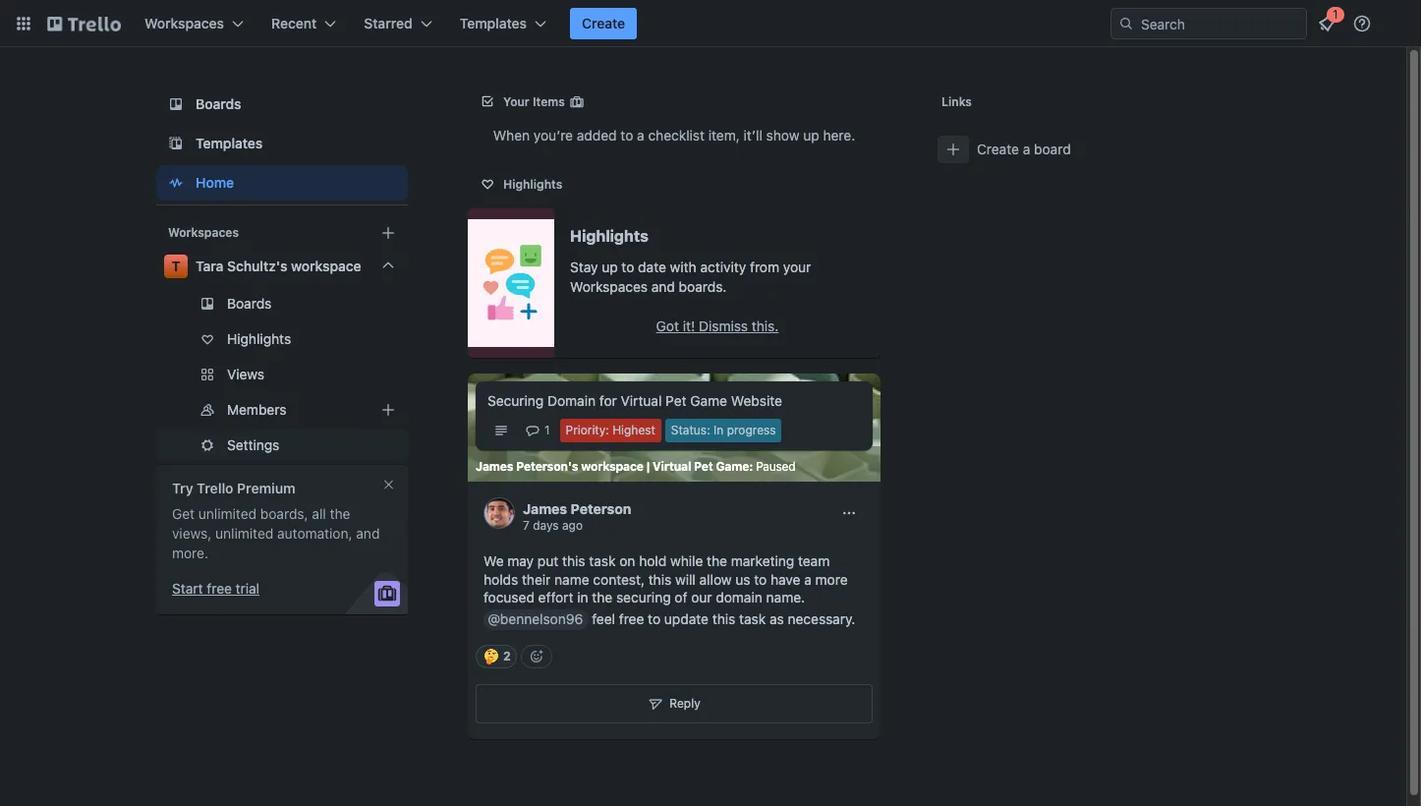 Task type: describe. For each thing, give the bounding box(es) containing it.
free inside start free trial button
[[207, 580, 232, 597]]

date
[[638, 259, 666, 275]]

start free trial
[[172, 580, 260, 597]]

reply
[[670, 696, 701, 711]]

us
[[736, 571, 751, 588]]

7
[[523, 518, 530, 533]]

tara schultz (taraschultz7) image
[[1386, 12, 1410, 35]]

our
[[691, 589, 712, 606]]

open information menu image
[[1353, 14, 1372, 33]]

:
[[749, 459, 753, 474]]

recent
[[271, 15, 317, 31]]

have
[[771, 571, 801, 588]]

boards link for templates
[[156, 87, 408, 122]]

priority: highest
[[566, 423, 656, 437]]

start
[[172, 580, 203, 597]]

paused
[[756, 459, 796, 474]]

and inside stay up to date with activity from your workspaces and boards.
[[652, 278, 675, 295]]

items
[[533, 94, 565, 109]]

all
[[312, 505, 326, 522]]

to down securing
[[648, 610, 661, 627]]

add reaction image
[[521, 645, 552, 669]]

create for create a board
[[977, 141, 1019, 157]]

to right added
[[621, 127, 633, 144]]

with
[[670, 259, 697, 275]]

1
[[545, 423, 550, 437]]

1 vertical spatial unlimited
[[215, 525, 274, 542]]

highest
[[613, 423, 656, 437]]

boards,
[[260, 505, 308, 522]]

0 vertical spatial this
[[562, 553, 585, 569]]

dismiss
[[699, 318, 748, 334]]

primary element
[[0, 0, 1422, 47]]

will
[[675, 571, 696, 588]]

create a workspace image
[[377, 221, 400, 245]]

0 vertical spatial task
[[589, 553, 616, 569]]

members
[[227, 401, 287, 418]]

try
[[172, 480, 193, 496]]

templates link
[[156, 126, 408, 161]]

workspaces inside popup button
[[145, 15, 224, 31]]

show
[[766, 127, 800, 144]]

recent button
[[260, 8, 348, 39]]

on
[[620, 553, 635, 569]]

while
[[670, 553, 703, 569]]

name.
[[766, 589, 805, 606]]

board image
[[164, 92, 188, 116]]

item,
[[709, 127, 740, 144]]

progress
[[727, 423, 776, 437]]

your items
[[503, 94, 565, 109]]

your
[[783, 259, 811, 275]]

securing
[[616, 589, 671, 606]]

get
[[172, 505, 195, 522]]

as
[[770, 610, 784, 627]]

home
[[196, 174, 234, 191]]

to inside stay up to date with activity from your workspaces and boards.
[[622, 259, 634, 275]]

activity
[[700, 259, 746, 275]]

virtual pet game link
[[653, 459, 749, 475]]

schultz's
[[227, 258, 287, 274]]

the inside "try trello premium get unlimited boards, all the views, unlimited automation, and more."
[[330, 505, 350, 522]]

1 horizontal spatial highlights
[[503, 177, 563, 192]]

create button
[[570, 8, 637, 39]]

ago
[[562, 518, 583, 533]]

@bennelson96
[[488, 610, 583, 627]]

effort
[[538, 589, 574, 606]]

may
[[508, 553, 534, 569]]

template board image
[[164, 132, 188, 155]]

securing domain for virtual pet game website
[[488, 392, 783, 409]]

this.
[[752, 318, 779, 334]]

1 vertical spatial pet
[[694, 459, 713, 474]]

home image
[[164, 171, 188, 195]]

status:
[[671, 423, 710, 437]]

forward image
[[404, 398, 428, 422]]

0 vertical spatial unlimited
[[198, 505, 257, 522]]

of
[[675, 589, 688, 606]]

boards for highlights
[[227, 295, 272, 312]]

got it! dismiss this.
[[656, 318, 779, 334]]

contest,
[[593, 571, 645, 588]]

we
[[484, 553, 504, 569]]

stay
[[570, 259, 598, 275]]

views link
[[156, 359, 408, 390]]

a inside button
[[1023, 141, 1031, 157]]

members link
[[156, 394, 428, 426]]

settings
[[227, 436, 280, 453]]

create a board button
[[930, 126, 1266, 173]]

views
[[227, 366, 265, 382]]

back to home image
[[47, 8, 121, 39]]

status: in progress
[[671, 423, 776, 437]]

peterson's
[[516, 459, 578, 474]]

links
[[942, 94, 972, 109]]

tara schultz's workspace
[[196, 258, 361, 274]]

1 vertical spatial virtual
[[653, 459, 691, 474]]

templates button
[[448, 8, 558, 39]]

create a board
[[977, 141, 1071, 157]]

marketing
[[731, 553, 795, 569]]

2
[[503, 649, 511, 664]]



Task type: vqa. For each thing, say whether or not it's contained in the screenshot.
messaging
no



Task type: locate. For each thing, give the bounding box(es) containing it.
this down "domain"
[[713, 610, 736, 627]]

1 notification image
[[1315, 12, 1339, 35]]

0 horizontal spatial up
[[602, 259, 618, 275]]

more
[[816, 571, 848, 588]]

pet
[[666, 392, 687, 409], [694, 459, 713, 474]]

workspaces
[[145, 15, 224, 31], [168, 225, 239, 240], [570, 278, 648, 295]]

0 vertical spatial boards link
[[156, 87, 408, 122]]

to
[[621, 127, 633, 144], [622, 259, 634, 275], [754, 571, 767, 588], [648, 610, 661, 627]]

got it! dismiss this. button
[[570, 311, 865, 342]]

0 vertical spatial the
[[330, 505, 350, 522]]

0 vertical spatial james
[[476, 459, 514, 474]]

the right in
[[592, 589, 613, 606]]

from
[[750, 259, 780, 275]]

james up days
[[523, 500, 567, 517]]

0 vertical spatial workspaces
[[145, 15, 224, 31]]

domain
[[716, 589, 763, 606]]

1 vertical spatial workspaces
[[168, 225, 239, 240]]

automation,
[[277, 525, 353, 542]]

1 horizontal spatial templates
[[460, 15, 527, 31]]

a inside we may put this task on hold while the marketing team holds their name contest, this will allow us to have a more focused effort in the securing of our domain name. @bennelson96 feel free to update this task as necessary.
[[804, 571, 812, 588]]

when
[[493, 127, 530, 144]]

1 horizontal spatial and
[[652, 278, 675, 295]]

2 horizontal spatial highlights
[[570, 227, 649, 245]]

feel
[[592, 610, 615, 627]]

0 vertical spatial pet
[[666, 392, 687, 409]]

workspace for schultz's
[[291, 258, 361, 274]]

priority:
[[566, 423, 609, 437]]

name
[[555, 571, 589, 588]]

tara
[[196, 258, 224, 274]]

1 vertical spatial workspace
[[581, 459, 644, 474]]

workspaces button
[[133, 8, 256, 39]]

1 horizontal spatial create
[[977, 141, 1019, 157]]

|
[[647, 459, 650, 474]]

and down date
[[652, 278, 675, 295]]

james inside james peterson 7 days ago
[[523, 500, 567, 517]]

0 horizontal spatial task
[[589, 553, 616, 569]]

game down the status: in progress
[[716, 459, 749, 474]]

0 vertical spatial game
[[690, 392, 728, 409]]

external link image
[[379, 434, 403, 457], [379, 434, 403, 457]]

1 vertical spatial james
[[523, 500, 567, 517]]

up
[[803, 127, 820, 144], [602, 259, 618, 275]]

boards link up templates "link"
[[156, 87, 408, 122]]

1 horizontal spatial task
[[739, 610, 766, 627]]

0 horizontal spatial pet
[[666, 392, 687, 409]]

virtual
[[621, 392, 662, 409], [653, 459, 691, 474]]

0 vertical spatial up
[[803, 127, 820, 144]]

necessary.
[[788, 610, 856, 627]]

0 horizontal spatial templates
[[196, 135, 263, 151]]

james for peterson
[[523, 500, 567, 517]]

james left peterson's
[[476, 459, 514, 474]]

Search field
[[1134, 9, 1307, 38]]

boards down schultz's
[[227, 295, 272, 312]]

workspaces up tara
[[168, 225, 239, 240]]

highlights link
[[156, 323, 408, 355]]

2 vertical spatial highlights
[[227, 330, 291, 347]]

1 vertical spatial up
[[602, 259, 618, 275]]

1 vertical spatial free
[[619, 610, 644, 627]]

we may put this task on hold while the marketing team holds their name contest, this will allow us to have a more focused effort in the securing of our domain name. @bennelson96 feel free to update this task as necessary.
[[484, 553, 856, 627]]

templates inside "link"
[[196, 135, 263, 151]]

highlights down the you're
[[503, 177, 563, 192]]

workspace for peterson's
[[581, 459, 644, 474]]

starred button
[[352, 8, 444, 39]]

james peterson 7 days ago
[[523, 500, 632, 533]]

free inside we may put this task on hold while the marketing team holds their name contest, this will allow us to have a more focused effort in the securing of our domain name. @bennelson96 feel free to update this task as necessary.
[[619, 610, 644, 627]]

1 horizontal spatial workspace
[[581, 459, 644, 474]]

0 vertical spatial create
[[582, 15, 625, 31]]

2 boards link from the top
[[156, 288, 408, 319]]

2 vertical spatial this
[[713, 610, 736, 627]]

1 horizontal spatial up
[[803, 127, 820, 144]]

in
[[714, 423, 724, 437]]

it!
[[683, 318, 695, 334]]

this down the hold
[[649, 571, 672, 588]]

holds
[[484, 571, 518, 588]]

1 horizontal spatial james
[[523, 500, 567, 517]]

0 vertical spatial highlights
[[503, 177, 563, 192]]

create inside primary element
[[582, 15, 625, 31]]

this
[[562, 553, 585, 569], [649, 571, 672, 588], [713, 610, 736, 627]]

0 horizontal spatial james
[[476, 459, 514, 474]]

highlights up the views
[[227, 330, 291, 347]]

boards right the board image
[[196, 95, 241, 112]]

virtual right the |
[[653, 459, 691, 474]]

0 vertical spatial virtual
[[621, 392, 662, 409]]

workspace left the |
[[581, 459, 644, 474]]

trial
[[236, 580, 260, 597]]

1 boards link from the top
[[156, 87, 408, 122]]

free down securing
[[619, 610, 644, 627]]

1 vertical spatial game
[[716, 459, 749, 474]]

1 vertical spatial boards link
[[156, 288, 408, 319]]

1 vertical spatial boards
[[227, 295, 272, 312]]

0 horizontal spatial a
[[637, 127, 645, 144]]

the right 'all'
[[330, 505, 350, 522]]

securing
[[488, 392, 544, 409]]

templates up "home"
[[196, 135, 263, 151]]

peterson
[[571, 500, 632, 517]]

task up contest,
[[589, 553, 616, 569]]

james for peterson's
[[476, 459, 514, 474]]

1 vertical spatial task
[[739, 610, 766, 627]]

game up in
[[690, 392, 728, 409]]

when you're added to a checklist item, it'll show up here.
[[493, 127, 856, 144]]

stay up to date with activity from your workspaces and boards.
[[570, 259, 811, 295]]

0 vertical spatial workspace
[[291, 258, 361, 274]]

workspace right schultz's
[[291, 258, 361, 274]]

update
[[664, 610, 709, 627]]

allow
[[700, 571, 732, 588]]

to right us
[[754, 571, 767, 588]]

2 vertical spatial workspaces
[[570, 278, 648, 295]]

a left checklist
[[637, 127, 645, 144]]

game
[[690, 392, 728, 409], [716, 459, 749, 474]]

free
[[207, 580, 232, 597], [619, 610, 644, 627]]

0 vertical spatial free
[[207, 580, 232, 597]]

1 vertical spatial and
[[356, 525, 380, 542]]

0 horizontal spatial workspace
[[291, 258, 361, 274]]

this up name
[[562, 553, 585, 569]]

settings link
[[156, 430, 408, 461]]

boards link
[[156, 87, 408, 122], [156, 288, 408, 319]]

up inside stay up to date with activity from your workspaces and boards.
[[602, 259, 618, 275]]

1 horizontal spatial free
[[619, 610, 644, 627]]

website
[[731, 392, 783, 409]]

0 horizontal spatial create
[[582, 15, 625, 31]]

1 vertical spatial templates
[[196, 135, 263, 151]]

highlights
[[503, 177, 563, 192], [570, 227, 649, 245], [227, 330, 291, 347]]

highlights up the 'stay'
[[570, 227, 649, 245]]

create for create
[[582, 15, 625, 31]]

the up allow
[[707, 553, 728, 569]]

task left as
[[739, 610, 766, 627]]

1 horizontal spatial the
[[592, 589, 613, 606]]

put
[[538, 553, 559, 569]]

a down team
[[804, 571, 812, 588]]

unlimited
[[198, 505, 257, 522], [215, 525, 274, 542]]

2 vertical spatial the
[[592, 589, 613, 606]]

pet up status:
[[666, 392, 687, 409]]

trello
[[197, 480, 233, 496]]

up left here.
[[803, 127, 820, 144]]

0 vertical spatial boards
[[196, 95, 241, 112]]

1 vertical spatial highlights
[[570, 227, 649, 245]]

to left date
[[622, 259, 634, 275]]

unlimited down the trello
[[198, 505, 257, 522]]

create
[[582, 15, 625, 31], [977, 141, 1019, 157]]

workspaces up the board image
[[145, 15, 224, 31]]

premium
[[237, 480, 296, 496]]

and
[[652, 278, 675, 295], [356, 525, 380, 542]]

2 horizontal spatial the
[[707, 553, 728, 569]]

workspaces inside stay up to date with activity from your workspaces and boards.
[[570, 278, 648, 295]]

focused
[[484, 589, 535, 606]]

search image
[[1119, 16, 1134, 31]]

for
[[600, 392, 617, 409]]

templates inside dropdown button
[[460, 15, 527, 31]]

james peterson's workspace | virtual pet game : paused
[[476, 459, 796, 474]]

1 horizontal spatial a
[[804, 571, 812, 588]]

boards link up the 'highlights' link
[[156, 288, 408, 319]]

2 horizontal spatial a
[[1023, 141, 1031, 157]]

0 horizontal spatial highlights
[[227, 330, 291, 347]]

add image
[[377, 398, 400, 422]]

days
[[533, 518, 559, 533]]

in
[[577, 589, 588, 606]]

1 horizontal spatial this
[[649, 571, 672, 588]]

it'll
[[744, 127, 763, 144]]

1 vertical spatial this
[[649, 571, 672, 588]]

workspaces down the 'stay'
[[570, 278, 648, 295]]

home link
[[156, 165, 408, 201]]

and inside "try trello premium get unlimited boards, all the views, unlimited automation, and more."
[[356, 525, 380, 542]]

virtual up highest
[[621, 392, 662, 409]]

boards for templates
[[196, 95, 241, 112]]

your
[[503, 94, 530, 109]]

0 horizontal spatial and
[[356, 525, 380, 542]]

and right automation,
[[356, 525, 380, 542]]

boards link for highlights
[[156, 288, 408, 319]]

try trello premium get unlimited boards, all the views, unlimited automation, and more.
[[172, 480, 380, 561]]

0 horizontal spatial the
[[330, 505, 350, 522]]

1 vertical spatial create
[[977, 141, 1019, 157]]

board
[[1034, 141, 1071, 157]]

templates up the your
[[460, 15, 527, 31]]

boards
[[196, 95, 241, 112], [227, 295, 272, 312]]

free left trial
[[207, 580, 232, 597]]

0 horizontal spatial free
[[207, 580, 232, 597]]

team
[[798, 553, 830, 569]]

a left board
[[1023, 141, 1031, 157]]

added
[[577, 127, 617, 144]]

here.
[[823, 127, 856, 144]]

you're
[[534, 127, 573, 144]]

0 horizontal spatial this
[[562, 553, 585, 569]]

0 vertical spatial templates
[[460, 15, 527, 31]]

up right the 'stay'
[[602, 259, 618, 275]]

boards.
[[679, 278, 727, 295]]

pet down status:
[[694, 459, 713, 474]]

checklist
[[648, 127, 705, 144]]

2 horizontal spatial this
[[713, 610, 736, 627]]

0 vertical spatial and
[[652, 278, 675, 295]]

1 vertical spatial the
[[707, 553, 728, 569]]

domain
[[548, 392, 596, 409]]

t
[[171, 258, 180, 274]]

reply button
[[476, 684, 873, 724]]

unlimited down boards,
[[215, 525, 274, 542]]

1 horizontal spatial pet
[[694, 459, 713, 474]]

hold
[[639, 553, 667, 569]]



